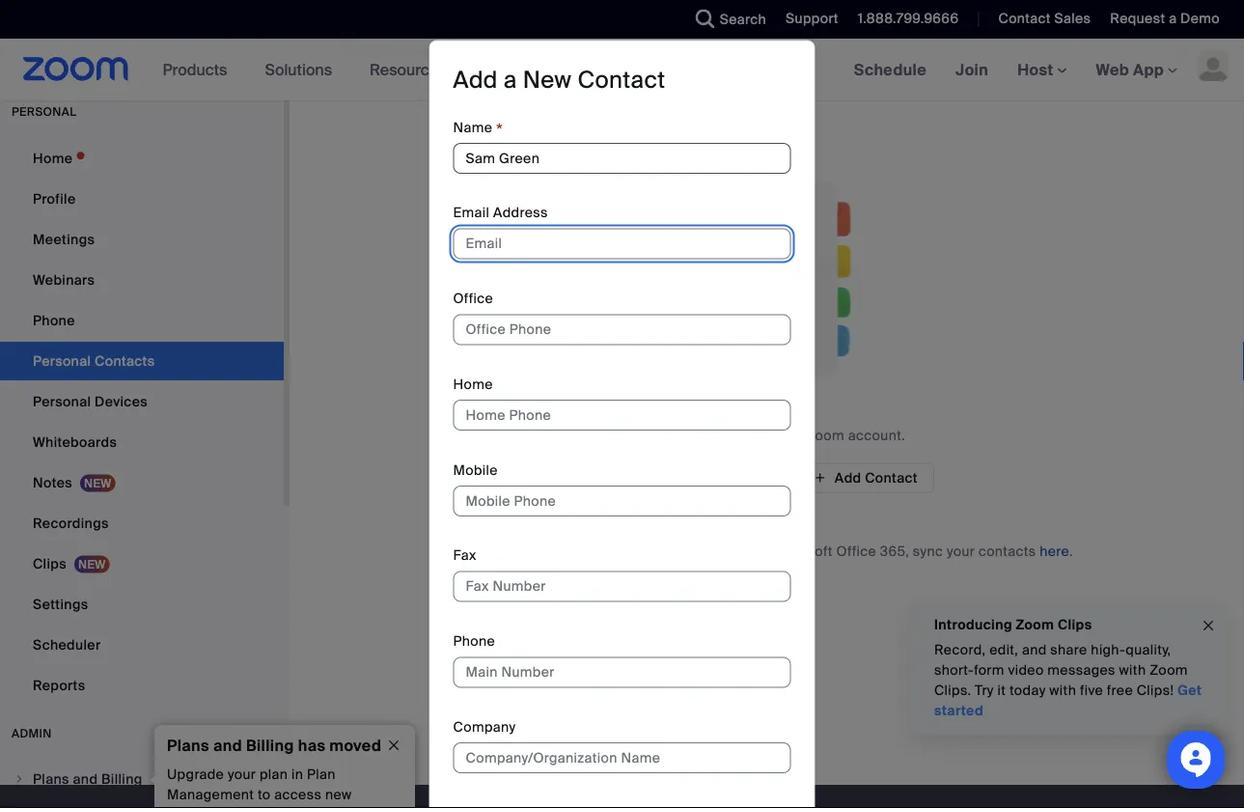 Task type: locate. For each thing, give the bounding box(es) containing it.
your left plan
[[228, 766, 256, 784]]

0 horizontal spatial phone
[[33, 311, 75, 329]]

support
[[786, 10, 839, 28]]

address
[[493, 204, 548, 222]]

clips.
[[935, 682, 972, 700]]

personal contacts
[[336, 34, 545, 64]]

add image inside import from csv file button
[[615, 468, 629, 488]]

personal menu menu
[[0, 139, 284, 707]]

phone down the fax on the bottom left
[[453, 633, 496, 651]]

0 horizontal spatial personal
[[33, 393, 91, 410]]

1 horizontal spatial home
[[453, 376, 493, 394]]

recordings
[[33, 514, 109, 532]]

five
[[1081, 682, 1104, 700]]

1 horizontal spatial and
[[742, 542, 767, 560]]

phone
[[33, 311, 75, 329], [453, 633, 496, 651]]

scheduler link
[[0, 626, 284, 664]]

0 horizontal spatial a
[[504, 65, 517, 95]]

add down contacts
[[453, 65, 498, 95]]

1 vertical spatial close image
[[379, 737, 409, 754]]

clips up settings
[[33, 555, 67, 573]]

add image left the add contact
[[814, 469, 827, 487]]

1 horizontal spatial microsoft
[[771, 542, 833, 560]]

file
[[751, 469, 774, 487]]

a left &
[[504, 65, 517, 95]]

zoom up edit,
[[1017, 616, 1055, 634]]

0 vertical spatial add
[[453, 65, 498, 95]]

phone inside add a new contact dialog
[[453, 633, 496, 651]]

1 vertical spatial a
[[504, 65, 517, 95]]

settings
[[33, 595, 88, 613]]

account.
[[849, 426, 906, 444]]

plans
[[484, 60, 526, 80], [167, 735, 209, 756]]

get started
[[935, 682, 1203, 720]]

1 horizontal spatial office
[[837, 542, 877, 560]]

no contacts added to your zoom account.
[[629, 426, 906, 444]]

0 vertical spatial phone
[[33, 311, 75, 329]]

no
[[629, 426, 648, 444]]

microsoft down file
[[771, 542, 833, 560]]

microsoft up fax text field at the bottom of page
[[604, 542, 666, 560]]

new
[[523, 65, 572, 95]]

2 vertical spatial zoom
[[1150, 662, 1189, 679]]

add for add a new contact
[[453, 65, 498, 95]]

1 vertical spatial phone
[[453, 633, 496, 651]]

1.888.799.9666
[[858, 10, 959, 28]]

it
[[998, 682, 1007, 700]]

and inside tooltip
[[213, 735, 242, 756]]

add for add contact
[[835, 469, 862, 487]]

0 vertical spatial a
[[1170, 10, 1178, 28]]

0 horizontal spatial your
[[228, 766, 256, 784]]

1 horizontal spatial contact
[[866, 469, 918, 487]]

to down plan
[[258, 786, 271, 804]]

1 horizontal spatial plans
[[484, 60, 526, 80]]

1 vertical spatial add
[[835, 469, 862, 487]]

add contact button
[[798, 463, 935, 494]]

0 vertical spatial your
[[775, 426, 803, 444]]

a for request
[[1170, 10, 1178, 28]]

with
[[1120, 662, 1147, 679], [1050, 682, 1077, 700]]

contact down account.
[[866, 469, 918, 487]]

introducing
[[935, 616, 1013, 634]]

home up profile
[[33, 149, 73, 167]]

add image inside button
[[814, 469, 827, 487]]

1 horizontal spatial zoom
[[1017, 616, 1055, 634]]

1 horizontal spatial add image
[[814, 469, 827, 487]]

phone down webinars
[[33, 311, 75, 329]]

0 horizontal spatial add
[[453, 65, 498, 95]]

0 horizontal spatial plans
[[167, 735, 209, 756]]

Home text field
[[453, 400, 791, 431]]

0 horizontal spatial to
[[258, 786, 271, 804]]

close image right has
[[379, 737, 409, 754]]

1 horizontal spatial phone
[[453, 633, 496, 651]]

meetings
[[33, 230, 95, 248]]

2 horizontal spatial zoom
[[1150, 662, 1189, 679]]

zoom inside record, edit, and share high-quality, short-form video messages with zoom clips. try it today with five free clips!
[[1150, 662, 1189, 679]]

add image
[[615, 468, 629, 488], [814, 469, 827, 487]]

1 vertical spatial personal
[[33, 393, 91, 410]]

0 horizontal spatial zoom
[[807, 426, 845, 444]]

clips up share
[[1058, 616, 1093, 634]]

2 horizontal spatial and
[[1023, 641, 1047, 659]]

0 horizontal spatial office
[[453, 290, 494, 308]]

with up free
[[1120, 662, 1147, 679]]

contact right new
[[578, 65, 666, 95]]

add inside button
[[835, 469, 862, 487]]

0 horizontal spatial with
[[1050, 682, 1077, 700]]

contact left sales
[[999, 10, 1052, 28]]

schedule link
[[840, 39, 942, 100]]

plans and billing has moved tooltip
[[150, 725, 415, 808]]

0 vertical spatial to
[[758, 426, 771, 444]]

clips
[[33, 555, 67, 573], [1058, 616, 1093, 634]]

0 horizontal spatial microsoft
[[604, 542, 666, 560]]

add down account.
[[835, 469, 862, 487]]

has
[[298, 735, 326, 756]]

for google calendar, microsoft exchange, and microsoft office 365, sync your contacts here .
[[461, 542, 1074, 560]]

1 horizontal spatial personal
[[336, 34, 436, 64]]

0 horizontal spatial clips
[[33, 555, 67, 573]]

started
[[935, 702, 984, 720]]

close image up the get on the bottom right of the page
[[1201, 615, 1217, 637]]

and left billing
[[213, 735, 242, 756]]

and up the video
[[1023, 641, 1047, 659]]

plans for plans and billing has moved
[[167, 735, 209, 756]]

your right added
[[775, 426, 803, 444]]

close image
[[1201, 615, 1217, 637], [379, 737, 409, 754]]

try
[[976, 682, 995, 700]]

contacts
[[651, 426, 709, 444], [979, 542, 1037, 560]]

0 vertical spatial close image
[[1201, 615, 1217, 637]]

a inside dialog
[[504, 65, 517, 95]]

your right sync
[[947, 542, 976, 560]]

0 vertical spatial personal
[[336, 34, 436, 64]]

add
[[453, 65, 498, 95], [835, 469, 862, 487]]

.
[[1070, 542, 1074, 560]]

1 horizontal spatial close image
[[1201, 615, 1217, 637]]

personal devices link
[[0, 382, 284, 421]]

plans inside product information navigation
[[484, 60, 526, 80]]

support link
[[772, 0, 844, 39], [786, 10, 839, 28]]

edit,
[[990, 641, 1019, 659]]

personal devices
[[33, 393, 148, 410]]

and inside record, edit, and share high-quality, short-form video messages with zoom clips. try it today with five free clips!
[[1023, 641, 1047, 659]]

to
[[758, 426, 771, 444], [258, 786, 271, 804]]

1 vertical spatial your
[[947, 542, 976, 560]]

2 vertical spatial contact
[[866, 469, 918, 487]]

0 horizontal spatial contacts
[[651, 426, 709, 444]]

upgrade your plan in plan management to access new features!
[[167, 766, 352, 808]]

1 vertical spatial and
[[1023, 641, 1047, 659]]

0 horizontal spatial home
[[33, 149, 73, 167]]

1 vertical spatial plans
[[167, 735, 209, 756]]

features!
[[167, 806, 225, 808]]

plans for plans & pricing
[[484, 60, 526, 80]]

banner
[[0, 39, 1245, 102]]

zoom left account.
[[807, 426, 845, 444]]

request a demo
[[1111, 10, 1221, 28]]

contact inside button
[[866, 469, 918, 487]]

settings link
[[0, 585, 284, 624]]

reports
[[33, 677, 85, 694]]

1 vertical spatial office
[[837, 542, 877, 560]]

2 vertical spatial and
[[213, 735, 242, 756]]

1 horizontal spatial add
[[835, 469, 862, 487]]

*
[[497, 119, 503, 141]]

your
[[775, 426, 803, 444], [947, 542, 976, 560], [228, 766, 256, 784]]

1 horizontal spatial contacts
[[979, 542, 1037, 560]]

help link
[[1167, 34, 1199, 65]]

with down messages
[[1050, 682, 1077, 700]]

add image left import
[[615, 468, 629, 488]]

add inside dialog
[[453, 65, 498, 95]]

personal
[[12, 104, 77, 119]]

short-
[[935, 662, 975, 679]]

add image for add
[[814, 469, 827, 487]]

add a new contact dialog
[[429, 40, 816, 808]]

0 vertical spatial office
[[453, 290, 494, 308]]

phone inside personal menu menu
[[33, 311, 75, 329]]

2 horizontal spatial contact
[[999, 10, 1052, 28]]

contacts right 'no'
[[651, 426, 709, 444]]

&
[[530, 60, 541, 80]]

0 vertical spatial home
[[33, 149, 73, 167]]

office left 365,
[[837, 542, 877, 560]]

2 horizontal spatial your
[[947, 542, 976, 560]]

1 vertical spatial clips
[[1058, 616, 1093, 634]]

0 horizontal spatial close image
[[379, 737, 409, 754]]

0 vertical spatial with
[[1120, 662, 1147, 679]]

0 vertical spatial zoom
[[807, 426, 845, 444]]

mobile
[[453, 461, 498, 479]]

1 vertical spatial contact
[[578, 65, 666, 95]]

plans left &
[[484, 60, 526, 80]]

a
[[1170, 10, 1178, 28], [504, 65, 517, 95]]

Fax text field
[[453, 572, 791, 603]]

office
[[453, 290, 494, 308], [837, 542, 877, 560]]

1.888.799.9666 button
[[844, 0, 964, 39], [858, 10, 959, 28]]

1 vertical spatial home
[[453, 376, 493, 394]]

add image for import
[[615, 468, 629, 488]]

management
[[167, 786, 254, 804]]

0 vertical spatial plans
[[484, 60, 526, 80]]

personal for personal contacts
[[336, 34, 436, 64]]

0 horizontal spatial contact
[[578, 65, 666, 95]]

zoom
[[807, 426, 845, 444], [1017, 616, 1055, 634], [1150, 662, 1189, 679]]

1 horizontal spatial to
[[758, 426, 771, 444]]

csv
[[719, 469, 747, 487]]

1 horizontal spatial clips
[[1058, 616, 1093, 634]]

to right added
[[758, 426, 771, 444]]

scheduler
[[33, 636, 101, 654]]

plans up upgrade
[[167, 735, 209, 756]]

1 vertical spatial zoom
[[1017, 616, 1055, 634]]

get
[[1178, 682, 1203, 700]]

Email Address text field
[[453, 229, 791, 260]]

office down email
[[453, 290, 494, 308]]

contact sales link
[[985, 0, 1097, 39], [999, 10, 1092, 28]]

2 vertical spatial your
[[228, 766, 256, 784]]

0 vertical spatial clips
[[33, 555, 67, 573]]

zoom up clips!
[[1150, 662, 1189, 679]]

and right exchange,
[[742, 542, 767, 560]]

0 horizontal spatial add image
[[615, 468, 629, 488]]

pricing
[[545, 60, 598, 80]]

zoom logo image
[[23, 57, 129, 81]]

0 horizontal spatial and
[[213, 735, 242, 756]]

personal inside menu
[[33, 393, 91, 410]]

personal for personal devices
[[33, 393, 91, 410]]

a left demo
[[1170, 10, 1178, 28]]

demo
[[1181, 10, 1221, 28]]

1 horizontal spatial a
[[1170, 10, 1178, 28]]

home up mobile
[[453, 376, 493, 394]]

contacts left here
[[979, 542, 1037, 560]]

plans inside tooltip
[[167, 735, 209, 756]]

1 vertical spatial to
[[258, 786, 271, 804]]



Task type: vqa. For each thing, say whether or not it's contained in the screenshot.
365,
yes



Task type: describe. For each thing, give the bounding box(es) containing it.
new
[[325, 786, 352, 804]]

fax
[[453, 547, 477, 565]]

calendar,
[[538, 542, 600, 560]]

request
[[1111, 10, 1166, 28]]

record, edit, and share high-quality, short-form video messages with zoom clips. try it today with five free clips!
[[935, 641, 1189, 700]]

record,
[[935, 641, 986, 659]]

whiteboards
[[33, 433, 117, 451]]

whiteboards link
[[0, 423, 284, 462]]

name
[[453, 119, 493, 137]]

access
[[275, 786, 322, 804]]

exchange,
[[670, 542, 739, 560]]

home link
[[0, 139, 284, 178]]

1 microsoft from the left
[[604, 542, 666, 560]]

Phone text field
[[453, 657, 791, 688]]

contact inside dialog
[[578, 65, 666, 95]]

close image inside plans and billing has moved tooltip
[[379, 737, 409, 754]]

google
[[486, 542, 534, 560]]

name *
[[453, 119, 503, 141]]

0 vertical spatial contact
[[999, 10, 1052, 28]]

billing
[[246, 735, 294, 756]]

import
[[637, 469, 681, 487]]

import from csv file button
[[600, 463, 790, 494]]

home inside personal menu menu
[[33, 149, 73, 167]]

plan
[[260, 766, 288, 784]]

get started link
[[935, 682, 1203, 720]]

here
[[1040, 542, 1070, 560]]

schedule
[[854, 59, 927, 80]]

high-
[[1092, 641, 1126, 659]]

your inside upgrade your plan in plan management to access new features!
[[228, 766, 256, 784]]

admin
[[12, 726, 52, 741]]

webinars link
[[0, 261, 284, 299]]

meetings link
[[0, 220, 284, 259]]

plans & pricing
[[484, 60, 598, 80]]

email
[[453, 204, 490, 222]]

share
[[1051, 641, 1088, 659]]

to inside upgrade your plan in plan management to access new features!
[[258, 786, 271, 804]]

quality,
[[1126, 641, 1172, 659]]

1 vertical spatial contacts
[[979, 542, 1037, 560]]

Company text field
[[453, 743, 791, 774]]

in
[[292, 766, 303, 784]]

notes link
[[0, 464, 284, 502]]

phone link
[[0, 301, 284, 340]]

company
[[453, 719, 516, 736]]

from
[[684, 469, 715, 487]]

office inside add a new contact dialog
[[453, 290, 494, 308]]

Mobile text field
[[453, 486, 791, 517]]

email address
[[453, 204, 548, 222]]

import from csv file
[[637, 469, 774, 487]]

plan
[[307, 766, 336, 784]]

banner containing schedule
[[0, 39, 1245, 102]]

contact sales link up "meetings" navigation
[[999, 10, 1092, 28]]

add a new contact
[[453, 65, 666, 95]]

form
[[975, 662, 1005, 679]]

join link
[[942, 39, 1004, 100]]

profile
[[33, 190, 76, 208]]

0 vertical spatial contacts
[[651, 426, 709, 444]]

meetings navigation
[[840, 39, 1245, 102]]

profile link
[[0, 180, 284, 218]]

plans and billing has moved
[[167, 735, 382, 756]]

devices
[[95, 393, 148, 410]]

sync
[[913, 542, 944, 560]]

moved
[[330, 735, 382, 756]]

video
[[1009, 662, 1045, 679]]

here link
[[1040, 542, 1070, 560]]

1 vertical spatial with
[[1050, 682, 1077, 700]]

contacts
[[441, 34, 545, 64]]

reports link
[[0, 666, 284, 705]]

for
[[461, 542, 482, 560]]

365,
[[881, 542, 910, 560]]

clips link
[[0, 545, 284, 583]]

help
[[1167, 40, 1199, 58]]

1 horizontal spatial with
[[1120, 662, 1147, 679]]

1 horizontal spatial your
[[775, 426, 803, 444]]

messages
[[1048, 662, 1116, 679]]

added
[[713, 426, 755, 444]]

notes
[[33, 474, 72, 492]]

a for add
[[504, 65, 517, 95]]

sales
[[1055, 10, 1092, 28]]

First and Last Name text field
[[453, 143, 791, 174]]

clips!
[[1138, 682, 1175, 700]]

0 vertical spatial and
[[742, 542, 767, 560]]

introducing zoom clips
[[935, 616, 1093, 634]]

product information navigation
[[148, 39, 612, 102]]

upgrade
[[167, 766, 224, 784]]

contact sales link up join
[[985, 0, 1097, 39]]

2 microsoft from the left
[[771, 542, 833, 560]]

today
[[1010, 682, 1047, 700]]

free
[[1108, 682, 1134, 700]]

webinars
[[33, 271, 95, 289]]

recordings link
[[0, 504, 284, 543]]

join
[[956, 59, 989, 80]]

Office Phone text field
[[453, 315, 791, 346]]

clips inside "link"
[[33, 555, 67, 573]]

home inside add a new contact dialog
[[453, 376, 493, 394]]



